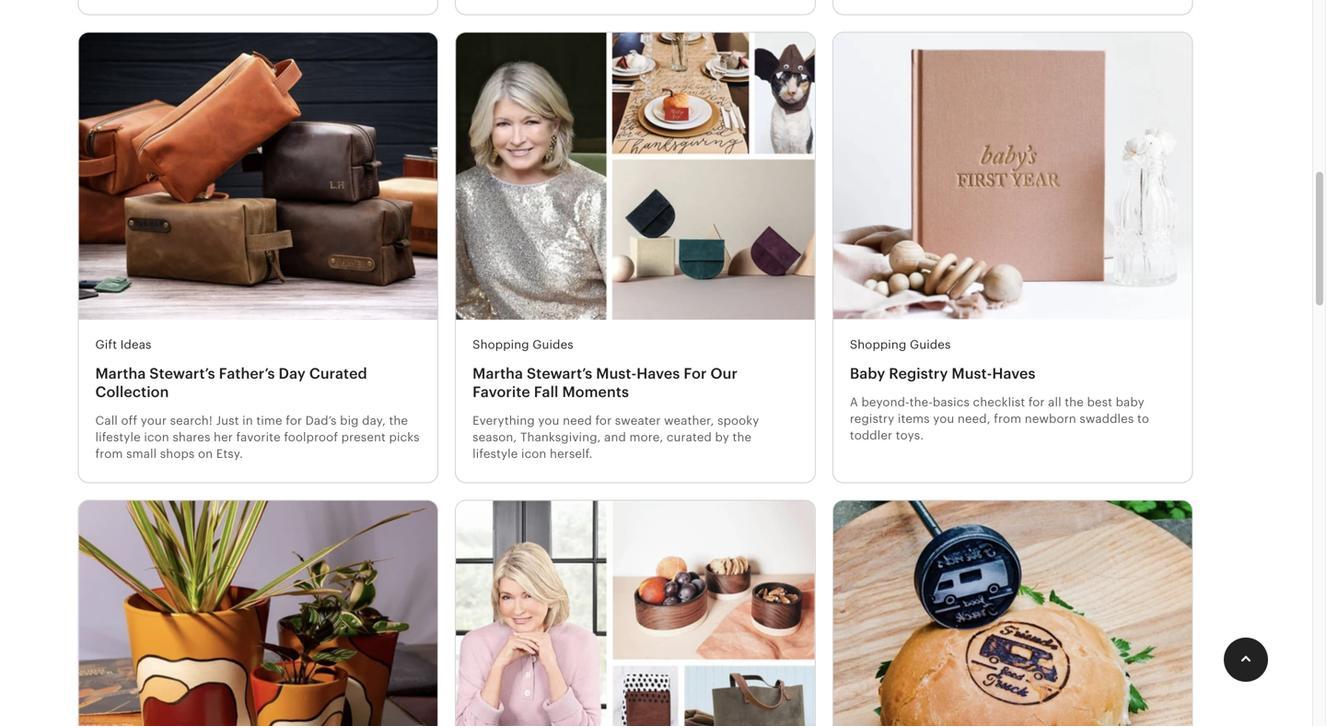 Task type: locate. For each thing, give the bounding box(es) containing it.
0 vertical spatial icon
[[144, 430, 169, 444]]

guides for stewart's
[[533, 338, 574, 352]]

the up 'picks'
[[389, 414, 408, 427]]

1 must- from the left
[[596, 365, 637, 382]]

shares
[[173, 430, 211, 444]]

0 horizontal spatial lifestyle
[[95, 430, 141, 444]]

favorite
[[236, 430, 281, 444]]

baby
[[850, 365, 886, 382]]

from
[[995, 412, 1022, 426], [95, 447, 123, 461]]

1 horizontal spatial stewart's
[[527, 365, 593, 382]]

stewart's
[[150, 365, 215, 382], [527, 365, 593, 382]]

shopping guides up registry
[[850, 338, 951, 352]]

weather,
[[664, 414, 715, 427]]

0 horizontal spatial you
[[539, 414, 560, 427]]

on
[[198, 447, 213, 461]]

the right all
[[1065, 395, 1084, 409]]

shopping guides
[[473, 338, 574, 352], [850, 338, 951, 352]]

the inside call off your search! just in time for dad's big day, the lifestyle icon shares her favorite foolproof present picks from small shops on etsy.
[[389, 414, 408, 427]]

swaddles
[[1080, 412, 1135, 426]]

martha
[[95, 365, 146, 382], [473, 365, 523, 382]]

2 haves from the left
[[993, 365, 1036, 382]]

guides up registry
[[910, 338, 951, 352]]

shopping up favorite
[[473, 338, 530, 352]]

0 horizontal spatial icon
[[144, 430, 169, 444]]

lifestyle down season,
[[473, 447, 518, 461]]

stewart's up search!
[[150, 365, 215, 382]]

0 horizontal spatial martha
[[95, 365, 146, 382]]

2 horizontal spatial for
[[1029, 395, 1046, 409]]

2 horizontal spatial the
[[1065, 395, 1084, 409]]

1 horizontal spatial the
[[733, 430, 752, 444]]

off
[[121, 414, 137, 427]]

1 horizontal spatial icon
[[522, 447, 547, 461]]

for up the and
[[596, 414, 612, 427]]

1 horizontal spatial guides
[[910, 338, 951, 352]]

ideas
[[120, 338, 152, 352]]

must- inside baby registry must-haves link
[[952, 365, 993, 382]]

martha up collection
[[95, 365, 146, 382]]

you down the basics
[[934, 412, 955, 426]]

martha up favorite
[[473, 365, 523, 382]]

day,
[[362, 414, 386, 427]]

you
[[934, 412, 955, 426], [539, 414, 560, 427]]

checklist
[[974, 395, 1026, 409]]

need,
[[958, 412, 991, 426]]

guides up fall
[[533, 338, 574, 352]]

toys.
[[896, 429, 924, 442]]

lifestyle inside everything you need for sweater weather, spooky season, thanksgiving, and more, curated by the lifestyle icon herself.
[[473, 447, 518, 461]]

shopping up 'baby'
[[850, 338, 907, 352]]

for inside a beyond-the-basics checklist for all the best baby registry items you need, from newborn swaddles to toddler toys.
[[1029, 395, 1046, 409]]

shopping guides up favorite
[[473, 338, 574, 352]]

gift ideas
[[95, 338, 152, 352]]

1 vertical spatial icon
[[522, 447, 547, 461]]

fall
[[534, 384, 559, 400]]

must- up moments
[[596, 365, 637, 382]]

a
[[850, 395, 859, 409]]

shopping for baby
[[850, 338, 907, 352]]

stewart's inside martha stewart's father's day curated collection
[[150, 365, 215, 382]]

1 horizontal spatial for
[[596, 414, 612, 427]]

1 horizontal spatial haves
[[993, 365, 1036, 382]]

1 shopping from the left
[[473, 338, 530, 352]]

stewart's up fall
[[527, 365, 593, 382]]

0 horizontal spatial guides
[[533, 338, 574, 352]]

2 shopping guides from the left
[[850, 338, 951, 352]]

1 vertical spatial the
[[389, 414, 408, 427]]

1 horizontal spatial shopping
[[850, 338, 907, 352]]

must- inside martha stewart's must-haves for our favorite fall moments
[[596, 365, 637, 382]]

1 guides from the left
[[533, 338, 574, 352]]

newborn
[[1025, 412, 1077, 426]]

1 horizontal spatial from
[[995, 412, 1022, 426]]

0 horizontal spatial from
[[95, 447, 123, 461]]

2 martha from the left
[[473, 365, 523, 382]]

haves inside martha stewart's must-haves for our favorite fall moments
[[637, 365, 680, 382]]

need
[[563, 414, 592, 427]]

1 vertical spatial lifestyle
[[473, 447, 518, 461]]

martha stewart's father's day curated collection
[[95, 365, 367, 400]]

1 horizontal spatial you
[[934, 412, 955, 426]]

foolproof
[[284, 430, 338, 444]]

0 horizontal spatial for
[[286, 414, 302, 427]]

all
[[1049, 395, 1062, 409]]

2 must- from the left
[[952, 365, 993, 382]]

0 vertical spatial the
[[1065, 395, 1084, 409]]

1 horizontal spatial must-
[[952, 365, 993, 382]]

herself.
[[550, 447, 593, 461]]

the down spooky
[[733, 430, 752, 444]]

baby registry must-haves
[[850, 365, 1036, 382]]

must-
[[596, 365, 637, 382], [952, 365, 993, 382]]

haves left for
[[637, 365, 680, 382]]

haves
[[637, 365, 680, 382], [993, 365, 1036, 382]]

dad's
[[306, 414, 337, 427]]

and
[[605, 430, 627, 444]]

haves for martha stewart's must-haves for our favorite fall moments
[[637, 365, 680, 382]]

0 horizontal spatial shopping guides
[[473, 338, 574, 352]]

from inside a beyond-the-basics checklist for all the best baby registry items you need, from newborn swaddles to toddler toys.
[[995, 412, 1022, 426]]

0 horizontal spatial stewart's
[[150, 365, 215, 382]]

martha stewart's must-haves for our favorite fall moments link
[[473, 364, 799, 401]]

1 horizontal spatial martha
[[473, 365, 523, 382]]

her
[[214, 430, 233, 444]]

beyond-
[[862, 395, 910, 409]]

icon down thanksgiving,
[[522, 447, 547, 461]]

you up thanksgiving,
[[539, 414, 560, 427]]

baby
[[1116, 395, 1145, 409]]

lifestyle down the "off"
[[95, 430, 141, 444]]

stewart's for father's
[[150, 365, 215, 382]]

0 vertical spatial from
[[995, 412, 1022, 426]]

1 horizontal spatial lifestyle
[[473, 447, 518, 461]]

0 vertical spatial lifestyle
[[95, 430, 141, 444]]

present
[[342, 430, 386, 444]]

guides
[[533, 338, 574, 352], [910, 338, 951, 352]]

1 stewart's from the left
[[150, 365, 215, 382]]

2 vertical spatial the
[[733, 430, 752, 444]]

picks
[[389, 430, 420, 444]]

1 horizontal spatial shopping guides
[[850, 338, 951, 352]]

icon inside call off your search! just in time for dad's big day, the lifestyle icon shares her favorite foolproof present picks from small shops on etsy.
[[144, 430, 169, 444]]

stewart's inside martha stewart's must-haves for our favorite fall moments
[[527, 365, 593, 382]]

martha inside martha stewart's father's day curated collection
[[95, 365, 146, 382]]

martha for martha stewart's father's day curated collection
[[95, 365, 146, 382]]

from down 'checklist'
[[995, 412, 1022, 426]]

basics
[[933, 395, 970, 409]]

1 shopping guides from the left
[[473, 338, 574, 352]]

0 horizontal spatial the
[[389, 414, 408, 427]]

must- up the basics
[[952, 365, 993, 382]]

a beyond-the-basics checklist for all the best baby registry items you need, from newborn swaddles to toddler toys.
[[850, 395, 1150, 442]]

in
[[243, 414, 253, 427]]

icon down your
[[144, 430, 169, 444]]

0 horizontal spatial shopping
[[473, 338, 530, 352]]

0 horizontal spatial haves
[[637, 365, 680, 382]]

to
[[1138, 412, 1150, 426]]

1 haves from the left
[[637, 365, 680, 382]]

martha inside martha stewart's must-haves for our favorite fall moments
[[473, 365, 523, 382]]

haves for baby registry must-haves
[[993, 365, 1036, 382]]

gift
[[95, 338, 117, 352]]

from left small
[[95, 447, 123, 461]]

icon
[[144, 430, 169, 444], [522, 447, 547, 461]]

shopping
[[473, 338, 530, 352], [850, 338, 907, 352]]

curated
[[667, 430, 712, 444]]

from inside call off your search! just in time for dad's big day, the lifestyle icon shares her favorite foolproof present picks from small shops on etsy.
[[95, 447, 123, 461]]

1 vertical spatial from
[[95, 447, 123, 461]]

the
[[1065, 395, 1084, 409], [389, 414, 408, 427], [733, 430, 752, 444]]

lifestyle
[[95, 430, 141, 444], [473, 447, 518, 461]]

our
[[711, 365, 738, 382]]

0 horizontal spatial must-
[[596, 365, 637, 382]]

2 stewart's from the left
[[527, 365, 593, 382]]

2 shopping from the left
[[850, 338, 907, 352]]

must- for registry
[[952, 365, 993, 382]]

for
[[1029, 395, 1046, 409], [286, 414, 302, 427], [596, 414, 612, 427]]

favorite
[[473, 384, 531, 400]]

2 guides from the left
[[910, 338, 951, 352]]

for left all
[[1029, 395, 1046, 409]]

for up foolproof
[[286, 414, 302, 427]]

haves up 'checklist'
[[993, 365, 1036, 382]]

1 martha from the left
[[95, 365, 146, 382]]



Task type: describe. For each thing, give the bounding box(es) containing it.
martha for martha stewart's must-haves for our favorite fall moments
[[473, 365, 523, 382]]

icon inside everything you need for sweater weather, spooky season, thanksgiving, and more, curated by the lifestyle icon herself.
[[522, 447, 547, 461]]

everything
[[473, 414, 535, 427]]

for inside everything you need for sweater weather, spooky season, thanksgiving, and more, curated by the lifestyle icon herself.
[[596, 414, 612, 427]]

search!
[[170, 414, 213, 427]]

best
[[1088, 395, 1113, 409]]

guides for registry
[[910, 338, 951, 352]]

shops
[[160, 447, 195, 461]]

curated
[[309, 365, 367, 382]]

spooky
[[718, 414, 760, 427]]

lifestyle inside call off your search! just in time for dad's big day, the lifestyle icon shares her favorite foolproof present picks from small shops on etsy.
[[95, 430, 141, 444]]

moments
[[563, 384, 629, 400]]

martha stewart's must-haves for our favorite fall moments
[[473, 365, 738, 400]]

your
[[141, 414, 167, 427]]

registry
[[850, 412, 895, 426]]

more,
[[630, 430, 664, 444]]

you inside everything you need for sweater weather, spooky season, thanksgiving, and more, curated by the lifestyle icon herself.
[[539, 414, 560, 427]]

thanksgiving,
[[521, 430, 601, 444]]

shopping guides for stewart's
[[473, 338, 574, 352]]

stewart's for must-
[[527, 365, 593, 382]]

season,
[[473, 430, 517, 444]]

for inside call off your search! just in time for dad's big day, the lifestyle icon shares her favorite foolproof present picks from small shops on etsy.
[[286, 414, 302, 427]]

everything you need for sweater weather, spooky season, thanksgiving, and more, curated by the lifestyle icon herself.
[[473, 414, 760, 461]]

the inside everything you need for sweater weather, spooky season, thanksgiving, and more, curated by the lifestyle icon herself.
[[733, 430, 752, 444]]

big
[[340, 414, 359, 427]]

you inside a beyond-the-basics checklist for all the best baby registry items you need, from newborn swaddles to toddler toys.
[[934, 412, 955, 426]]

baby registry must-haves link
[[850, 364, 1176, 383]]

collection
[[95, 384, 169, 400]]

shopping guides for registry
[[850, 338, 951, 352]]

call
[[95, 414, 118, 427]]

by
[[716, 430, 730, 444]]

day
[[279, 365, 306, 382]]

shopping for martha
[[473, 338, 530, 352]]

call off your search! just in time for dad's big day, the lifestyle icon shares her favorite foolproof present picks from small shops on etsy.
[[95, 414, 420, 461]]

small
[[126, 447, 157, 461]]

the inside a beyond-the-basics checklist for all the best baby registry items you need, from newborn swaddles to toddler toys.
[[1065, 395, 1084, 409]]

registry
[[890, 365, 949, 382]]

father's
[[219, 365, 275, 382]]

martha stewart's father's day curated collection link
[[95, 364, 421, 401]]

the-
[[910, 395, 933, 409]]

toddler
[[850, 429, 893, 442]]

etsy.
[[216, 447, 243, 461]]

time
[[257, 414, 283, 427]]

items
[[898, 412, 930, 426]]

sweater
[[615, 414, 661, 427]]

for
[[684, 365, 707, 382]]

just
[[216, 414, 239, 427]]

must- for stewart's
[[596, 365, 637, 382]]



Task type: vqa. For each thing, say whether or not it's contained in the screenshot.


